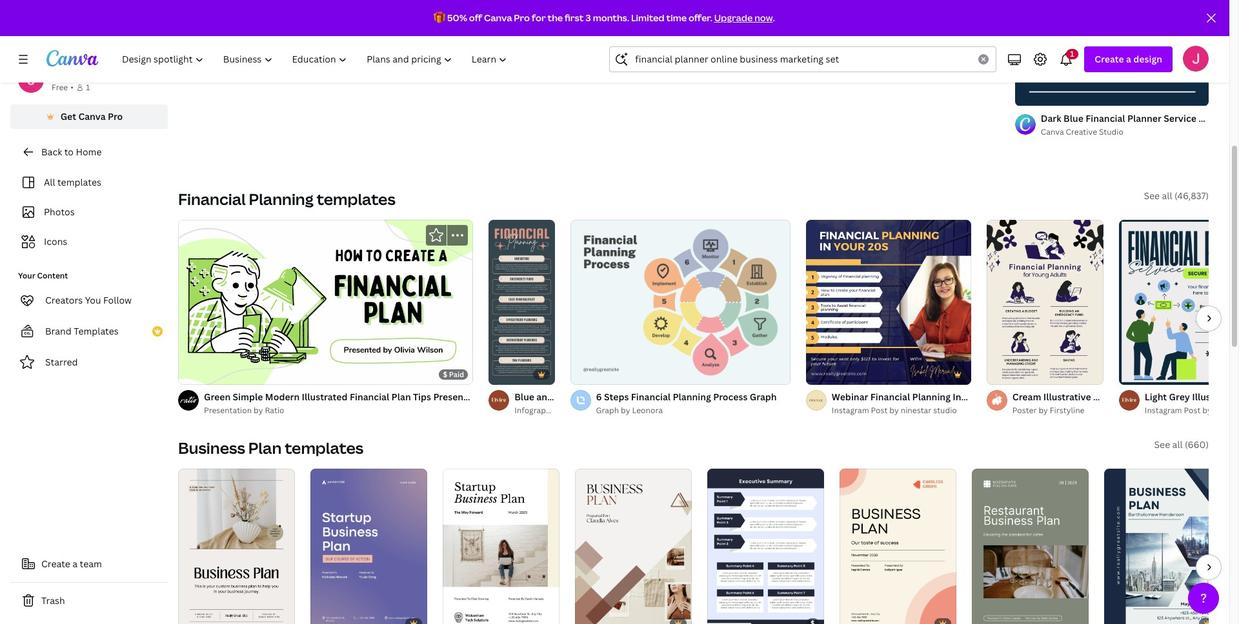 Task type: describe. For each thing, give the bounding box(es) containing it.
green simple modern illustrated financial plan tips presentation link
[[204, 391, 490, 405]]

webinar
[[832, 391, 868, 404]]

poster by firstyline link
[[1013, 405, 1104, 418]]

get
[[60, 110, 76, 123]]

see for financial planning templates
[[1144, 190, 1160, 202]]

see all (660)
[[1154, 439, 1209, 451]]

dark blue financial planner branding professional services feed ad canva creative studio
[[622, 1, 919, 27]]

post for light grey illustrated 
[[1184, 405, 1201, 416]]

services
[[844, 1, 881, 14]]

0 horizontal spatial instagram
[[832, 405, 869, 416]]

cream and brown aesthetic business plan cover page image
[[575, 469, 692, 625]]

financial inside dark blue financial planner branding professional services feed ad canva creative studio
[[667, 1, 707, 14]]

simple
[[233, 391, 263, 404]]

all
[[44, 176, 55, 188]]

create a design button
[[1085, 46, 1173, 72]]

planning inside webinar financial planning instagram post instagram post by ninestar studio
[[912, 391, 951, 404]]

trash link
[[10, 589, 168, 614]]

1 vertical spatial graph
[[596, 405, 619, 416]]

trash
[[41, 595, 65, 607]]

financial planning templates
[[178, 189, 396, 210]]

light grey illustrated  instagram post by elvire s
[[1145, 391, 1239, 416]]

(46,837)
[[1175, 190, 1209, 202]]

creators you follow link
[[10, 288, 168, 314]]

top level navigation element
[[114, 46, 519, 72]]

Search search field
[[635, 47, 971, 72]]

canva creative studio
[[1041, 127, 1124, 138]]

1 vertical spatial 3
[[1038, 91, 1043, 100]]

home
[[76, 146, 102, 158]]

of
[[1030, 91, 1037, 100]]

canva inside dark blue financial planner branding professional services feed ad canva creative studio
[[622, 16, 646, 27]]

6 steps financial planning process graph link
[[596, 391, 791, 405]]

for
[[532, 12, 546, 24]]

1 horizontal spatial pro
[[514, 12, 530, 24]]

instagram post by elvire s link
[[1145, 405, 1239, 418]]

time
[[666, 12, 687, 24]]

pro inside 'button'
[[108, 110, 123, 123]]

webinar financial planning instagram post instagram post by ninestar studio
[[832, 391, 1019, 416]]

instagram for light grey illustrated 
[[1145, 405, 1182, 416]]

ratio
[[265, 405, 284, 416]]

financial inside 6 steps financial planning process graph graph by leonora
[[631, 391, 671, 404]]

all for financial planning templates
[[1162, 190, 1172, 202]]

leonora
[[632, 405, 663, 416]]

icons
[[44, 236, 67, 248]]

see all (46,837) link
[[1144, 190, 1209, 202]]

upgrade now button
[[714, 12, 773, 24]]

starred link
[[10, 350, 168, 376]]

by inside webinar financial planning instagram post instagram post by ninestar studio
[[890, 405, 899, 416]]

webinar financial planning instagram post image
[[806, 220, 971, 385]]

templates for business plan templates
[[285, 438, 364, 459]]

ninestar
[[901, 405, 931, 416]]

photos link
[[18, 200, 160, 225]]

a for team
[[72, 558, 78, 571]]

personal
[[52, 68, 90, 80]]

templates
[[74, 325, 119, 338]]

light grey illustrated link
[[1145, 391, 1239, 405]]

feed
[[883, 1, 905, 14]]

financial inside "green simple modern illustrated financial plan tips presentation presentation by ratio"
[[350, 391, 389, 404]]

0 horizontal spatial post
[[871, 405, 888, 416]]

s
[[1237, 405, 1239, 416]]

.
[[773, 12, 775, 24]]

brand templates
[[45, 325, 119, 338]]

upgrade
[[714, 12, 753, 24]]

create a team
[[41, 558, 102, 571]]

•
[[71, 82, 74, 93]]

you
[[85, 294, 101, 307]]

green simple modern illustrated financial plan tips presentation image
[[179, 220, 473, 385]]

$
[[443, 370, 447, 380]]

to
[[64, 146, 74, 158]]

get canva pro
[[60, 110, 123, 123]]

the
[[548, 12, 563, 24]]

instagram for webinar financial planning instagram post
[[953, 391, 997, 404]]

financial inside webinar financial planning instagram post instagram post by ninestar studio
[[871, 391, 910, 404]]

restaurant business plan in green white minimal corporate style image
[[972, 469, 1089, 625]]

team
[[80, 558, 102, 571]]

create a design
[[1095, 53, 1162, 65]]

paid
[[449, 370, 464, 380]]

tips
[[413, 391, 431, 404]]

small business plan in beige orange gradient style image
[[840, 469, 956, 625]]

james peterson image
[[1183, 46, 1209, 72]]

1 vertical spatial creative
[[1066, 127, 1097, 138]]

graph by leonora link
[[596, 405, 791, 418]]

dark blue financial planner service showcase / virtual tour professional services instagram post image
[[1015, 0, 1209, 106]]

blue
[[645, 1, 665, 14]]

50%
[[447, 12, 467, 24]]

0 vertical spatial graph
[[750, 391, 777, 404]]

dark
[[622, 1, 643, 14]]

back
[[41, 146, 62, 158]]

presentation by ratio link
[[204, 405, 473, 418]]

creators you follow
[[45, 294, 132, 307]]

$ paid
[[443, 370, 464, 380]]

0 horizontal spatial planning
[[249, 189, 314, 210]]

follow
[[103, 294, 132, 307]]

all templates link
[[18, 170, 160, 195]]

templates for financial planning templates
[[317, 189, 396, 210]]



Task type: locate. For each thing, give the bounding box(es) containing it.
1 horizontal spatial canva creative studio link
[[1041, 126, 1209, 139]]

1 horizontal spatial planning
[[673, 391, 711, 404]]

see all (46,837)
[[1144, 190, 1209, 202]]

a inside button
[[72, 558, 78, 571]]

pro left for
[[514, 12, 530, 24]]

all left (660) on the bottom right
[[1172, 439, 1183, 451]]

beige aesthetic modern business plan a4 document image
[[178, 469, 295, 625]]

brand templates link
[[10, 319, 168, 345]]

illustrated inside "green simple modern illustrated financial plan tips presentation presentation by ratio"
[[302, 391, 348, 404]]

3
[[586, 12, 591, 24], [1038, 91, 1043, 100]]

1 horizontal spatial illustrated
[[1192, 391, 1238, 404]]

plan
[[392, 391, 411, 404], [248, 438, 282, 459]]

0 horizontal spatial create
[[41, 558, 70, 571]]

(660)
[[1185, 439, 1209, 451]]

by inside 6 steps financial planning process graph graph by leonora
[[621, 405, 630, 416]]

create a team button
[[10, 552, 168, 578]]

4 by from the left
[[1039, 405, 1048, 416]]

0 horizontal spatial presentation
[[204, 405, 252, 416]]

all left the (46,837) on the top right
[[1162, 190, 1172, 202]]

all templates
[[44, 176, 101, 188]]

months.
[[593, 12, 629, 24]]

dark blue financial planner branding professional services feed ad link
[[622, 1, 919, 15]]

elvire
[[1214, 405, 1235, 416]]

0 horizontal spatial 3
[[586, 12, 591, 24]]

first
[[565, 12, 584, 24]]

1 horizontal spatial studio
[[1099, 127, 1124, 138]]

illustrated up elvire
[[1192, 391, 1238, 404]]

studio inside dark blue financial planner branding professional services feed ad canva creative studio
[[681, 16, 705, 27]]

2 horizontal spatial post
[[1184, 405, 1201, 416]]

see left the (46,837) on the top right
[[1144, 190, 1160, 202]]

0 vertical spatial studio
[[681, 16, 705, 27]]

now
[[755, 12, 773, 24]]

presentation down green
[[204, 405, 252, 416]]

create for create a design
[[1095, 53, 1124, 65]]

5 by from the left
[[1203, 405, 1212, 416]]

limited
[[631, 12, 665, 24]]

1 illustrated from the left
[[302, 391, 348, 404]]

3 right the of
[[1038, 91, 1043, 100]]

navy and gray modern business plan cover document image
[[1104, 469, 1221, 625]]

ad
[[907, 1, 919, 14]]

branding
[[745, 1, 785, 14]]

1 right •
[[86, 82, 90, 93]]

cream illustrative financial planning poster image
[[987, 220, 1104, 385]]

instagram up studio
[[953, 391, 997, 404]]

1 horizontal spatial post
[[999, 391, 1019, 404]]

presentation
[[433, 391, 490, 404], [204, 405, 252, 416]]

1 for 1
[[86, 82, 90, 93]]

graph down 6
[[596, 405, 619, 416]]

free •
[[52, 82, 74, 93]]

a inside dropdown button
[[1126, 53, 1131, 65]]

plan down ratio
[[248, 438, 282, 459]]

1 vertical spatial create
[[41, 558, 70, 571]]

0 horizontal spatial creative
[[647, 16, 679, 27]]

see
[[1144, 190, 1160, 202], [1154, 439, 1170, 451]]

0 horizontal spatial illustrated
[[302, 391, 348, 404]]

graph
[[750, 391, 777, 404], [596, 405, 619, 416]]

back to home link
[[10, 139, 168, 165]]

1 vertical spatial a
[[72, 558, 78, 571]]

back to home
[[41, 146, 102, 158]]

see left (660) on the bottom right
[[1154, 439, 1170, 451]]

your content
[[18, 270, 68, 281]]

plan left tips
[[392, 391, 411, 404]]

free
[[52, 82, 68, 93]]

instagram post by ninestar studio link
[[832, 405, 971, 418]]

post inside light grey illustrated  instagram post by elvire s
[[1184, 405, 1201, 416]]

1 horizontal spatial instagram
[[953, 391, 997, 404]]

🎁
[[434, 12, 445, 24]]

canva down 1 of 3
[[1041, 127, 1064, 138]]

planning inside 6 steps financial planning process graph graph by leonora
[[673, 391, 711, 404]]

poster
[[1013, 405, 1037, 416]]

6 steps financial planning process graph graph by leonora
[[596, 391, 777, 416]]

by right poster
[[1039, 405, 1048, 416]]

1 vertical spatial pro
[[108, 110, 123, 123]]

0 vertical spatial all
[[1162, 190, 1172, 202]]

by inside light grey illustrated  instagram post by elvire s
[[1203, 405, 1212, 416]]

off
[[469, 12, 482, 24]]

0 vertical spatial 3
[[586, 12, 591, 24]]

see all (660) link
[[1154, 439, 1209, 451]]

modern
[[265, 391, 300, 404]]

6 steps financial planning process graph image
[[570, 220, 791, 385]]

offer.
[[689, 12, 712, 24]]

creators
[[45, 294, 83, 307]]

planning
[[249, 189, 314, 210], [673, 391, 711, 404], [912, 391, 951, 404]]

3 by from the left
[[890, 405, 899, 416]]

by left ninestar
[[890, 405, 899, 416]]

0 vertical spatial a
[[1126, 53, 1131, 65]]

green
[[204, 391, 231, 404]]

1 horizontal spatial 3
[[1038, 91, 1043, 100]]

creative inside dark blue financial planner branding professional services feed ad canva creative studio
[[647, 16, 679, 27]]

steps
[[604, 391, 629, 404]]

see for business plan templates
[[1154, 439, 1170, 451]]

1 by from the left
[[254, 405, 263, 416]]

a left team
[[72, 558, 78, 571]]

content
[[37, 270, 68, 281]]

by inside "green simple modern illustrated financial plan tips presentation presentation by ratio"
[[254, 405, 263, 416]]

1 of 3
[[1024, 91, 1043, 100]]

creative
[[647, 16, 679, 27], [1066, 127, 1097, 138]]

1 horizontal spatial create
[[1095, 53, 1124, 65]]

canva inside 'button'
[[78, 110, 106, 123]]

0 horizontal spatial pro
[[108, 110, 123, 123]]

illustrated inside light grey illustrated  instagram post by elvire s
[[1192, 391, 1238, 404]]

1 horizontal spatial graph
[[750, 391, 777, 404]]

plan inside "green simple modern illustrated financial plan tips presentation presentation by ratio"
[[392, 391, 411, 404]]

instagram down webinar
[[832, 405, 869, 416]]

1 horizontal spatial creative
[[1066, 127, 1097, 138]]

blue modern executive summary document image
[[707, 469, 824, 625]]

firstyline
[[1050, 405, 1085, 416]]

1 vertical spatial plan
[[248, 438, 282, 459]]

canva right off on the left top
[[484, 12, 512, 24]]

2 by from the left
[[621, 405, 630, 416]]

0 horizontal spatial graph
[[596, 405, 619, 416]]

1 of 3 link
[[1015, 0, 1209, 106]]

0 horizontal spatial studio
[[681, 16, 705, 27]]

canva creative studio link
[[622, 15, 790, 28], [1041, 126, 1209, 139]]

poster by firstyline
[[1013, 405, 1085, 416]]

presentation down 'paid'
[[433, 391, 490, 404]]

brand
[[45, 325, 72, 338]]

0 horizontal spatial plan
[[248, 438, 282, 459]]

light grey illustrated financial planning instagram post image
[[1119, 220, 1239, 385]]

canva right 'get'
[[78, 110, 106, 123]]

0 vertical spatial create
[[1095, 53, 1124, 65]]

0 horizontal spatial 1
[[86, 82, 90, 93]]

pro up "back to home" 'link'
[[108, 110, 123, 123]]

None search field
[[610, 46, 997, 72]]

green simple modern illustrated financial plan tips presentation presentation by ratio
[[204, 391, 490, 416]]

instagram down light
[[1145, 405, 1182, 416]]

0 vertical spatial creative
[[647, 16, 679, 27]]

6
[[596, 391, 602, 404]]

3 right first
[[586, 12, 591, 24]]

grey
[[1169, 391, 1190, 404]]

photos
[[44, 206, 75, 218]]

0 vertical spatial see
[[1144, 190, 1160, 202]]

post up poster
[[999, 391, 1019, 404]]

graph right process
[[750, 391, 777, 404]]

2 illustrated from the left
[[1192, 391, 1238, 404]]

a left design
[[1126, 53, 1131, 65]]

starred
[[45, 356, 78, 369]]

create left team
[[41, 558, 70, 571]]

1 vertical spatial see
[[1154, 439, 1170, 451]]

0 vertical spatial pro
[[514, 12, 530, 24]]

1 horizontal spatial 1
[[1024, 91, 1028, 100]]

create inside create a team button
[[41, 558, 70, 571]]

0 horizontal spatial a
[[72, 558, 78, 571]]

all for business plan templates
[[1172, 439, 1183, 451]]

business plan templates
[[178, 438, 364, 459]]

blue and pink minimalist financial planning infographic image
[[489, 220, 555, 385]]

create inside create a design dropdown button
[[1095, 53, 1124, 65]]

icons link
[[18, 230, 160, 254]]

create for create a team
[[41, 558, 70, 571]]

create left design
[[1095, 53, 1124, 65]]

0 vertical spatial presentation
[[433, 391, 490, 404]]

post left ninestar
[[871, 405, 888, 416]]

canva down dark in the right of the page
[[622, 16, 646, 27]]

1 left the of
[[1024, 91, 1028, 100]]

1 horizontal spatial plan
[[392, 391, 411, 404]]

by left ratio
[[254, 405, 263, 416]]

by left elvire
[[1203, 405, 1212, 416]]

post
[[999, 391, 1019, 404], [871, 405, 888, 416], [1184, 405, 1201, 416]]

1 vertical spatial all
[[1172, 439, 1183, 451]]

by down steps
[[621, 405, 630, 416]]

1 vertical spatial canva creative studio link
[[1041, 126, 1209, 139]]

instagram
[[953, 391, 997, 404], [832, 405, 869, 416], [1145, 405, 1182, 416]]

2 horizontal spatial planning
[[912, 391, 951, 404]]

a for design
[[1126, 53, 1131, 65]]

business
[[178, 438, 245, 459]]

1 horizontal spatial presentation
[[433, 391, 490, 404]]

all
[[1162, 190, 1172, 202], [1172, 439, 1183, 451]]

1 vertical spatial presentation
[[204, 405, 252, 416]]

design
[[1134, 53, 1162, 65]]

studio
[[933, 405, 957, 416]]

startup business plan in cream black and white modern sophisticated style image
[[443, 469, 559, 625]]

1 for 1 of 3
[[1024, 91, 1028, 100]]

instagram inside light grey illustrated  instagram post by elvire s
[[1145, 405, 1182, 416]]

pro
[[514, 12, 530, 24], [108, 110, 123, 123]]

webinar financial planning instagram post link
[[832, 391, 1019, 405]]

2 horizontal spatial instagram
[[1145, 405, 1182, 416]]

illustrated
[[302, 391, 348, 404], [1192, 391, 1238, 404]]

post down light grey illustrated link on the bottom of page
[[1184, 405, 1201, 416]]

illustrated up presentation by ratio link
[[302, 391, 348, 404]]

professional
[[787, 1, 842, 14]]

0 vertical spatial plan
[[392, 391, 411, 404]]

0 vertical spatial canva creative studio link
[[622, 15, 790, 28]]

0 horizontal spatial canva creative studio link
[[622, 15, 790, 28]]

post for webinar financial planning instagram post
[[999, 391, 1019, 404]]

studio
[[681, 16, 705, 27], [1099, 127, 1124, 138]]

planner
[[709, 1, 743, 14]]

startup business plan in purple peach gradient style image
[[310, 469, 427, 625]]

light
[[1145, 391, 1167, 404]]

🎁 50% off canva pro for the first 3 months. limited time offer. upgrade now .
[[434, 12, 775, 24]]

1 vertical spatial studio
[[1099, 127, 1124, 138]]

1 horizontal spatial a
[[1126, 53, 1131, 65]]



Task type: vqa. For each thing, say whether or not it's contained in the screenshot.
the top the all
yes



